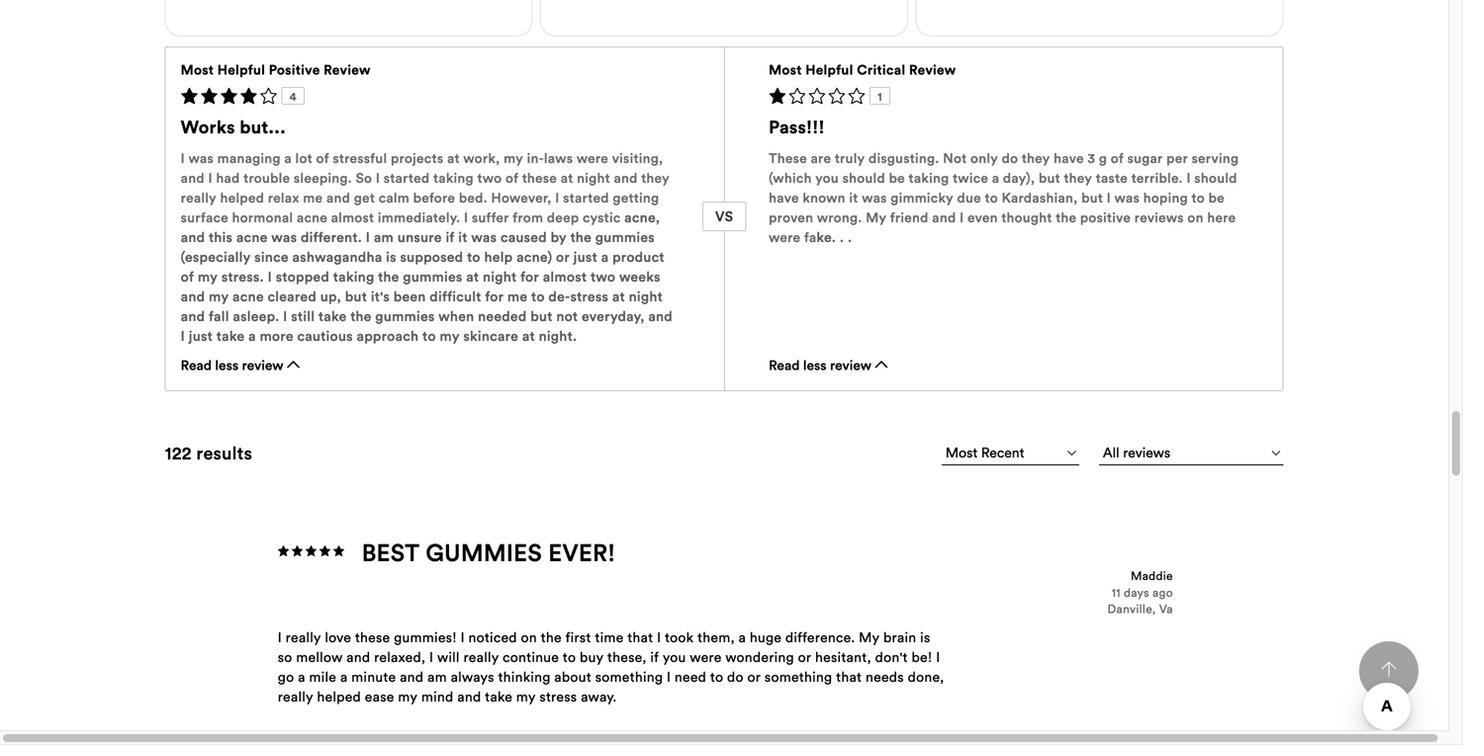 Task type: vqa. For each thing, say whether or not it's contained in the screenshot.
Advertisement element
no



Task type: locate. For each thing, give the bounding box(es) containing it.
1 less from the left
[[215, 357, 239, 374]]

1 read less review from the left
[[181, 357, 283, 374]]

0 horizontal spatial less
[[215, 357, 239, 374]]

1 horizontal spatial if
[[650, 649, 659, 667]]

i right be! at the right bottom
[[936, 649, 940, 667]]

1 horizontal spatial helpful
[[806, 61, 853, 78]]

most up pass!!!
[[769, 61, 802, 78]]

two inside acne, and this acne was different. i am unsure if it was caused by the gummies (especially since ashwagandha is supposed to help acne) or just a product of my stress. i stopped taking the gummies at night for almost two weeks and my acne cleared up, but it's been difficult for me to de-stress at night and fall asleep. i still take the gummies when needed but not everyday, and i just take a more cautious approach to my skincare at night.
[[591, 268, 616, 286]]

helpful for works but...
[[217, 61, 265, 78]]

my inside these are truly disgusting.  not only do they have 3 g of sugar per serving (which you should be taking twice a day), but they taste terrible. i should have known it was gimmicky due to kardashian, but i was hoping to be proven wrong. my friend and i even thought the positive reviews on here were fa
[[866, 209, 887, 226]]

2 vertical spatial gummies
[[375, 308, 435, 326]]

0 horizontal spatial do
[[727, 669, 744, 687]]

had
[[216, 170, 240, 187]]

2 read from the left
[[769, 357, 800, 374]]

read less review button for works but...
[[181, 356, 303, 381]]

1 horizontal spatial me
[[507, 288, 528, 306]]

0 vertical spatial take
[[318, 308, 347, 326]]

i down bed.
[[464, 209, 468, 226]]

be
[[889, 170, 905, 187], [1209, 190, 1225, 207]]

0 vertical spatial two
[[477, 170, 502, 187]]

0 horizontal spatial these
[[355, 629, 390, 647]]

taking down ashwagandha
[[333, 268, 374, 286]]

since
[[254, 249, 289, 266]]

two inside i was managing a lot of stressful projects at work, my in-laws were visiting, and i had trouble sleeping. so i started taking two of these at night and they really helped relax me and get calm before bed. however, i started getting surface hormonal acne almost immediately. i suffer from deep cystic
[[477, 170, 502, 187]]

for
[[521, 268, 539, 286], [485, 288, 504, 306]]

i down the taste
[[1107, 190, 1111, 207]]

review for works but...
[[324, 61, 371, 78]]

0 vertical spatial stress
[[570, 288, 609, 306]]

0 horizontal spatial started
[[384, 170, 430, 187]]

difference.
[[785, 629, 855, 647]]

is
[[386, 249, 397, 266], [920, 629, 931, 647]]

1 helpful from the left
[[217, 61, 265, 78]]

ease
[[365, 689, 394, 706]]

0 horizontal spatial taking
[[333, 268, 374, 286]]

122 results
[[165, 442, 252, 465]]

different.
[[301, 229, 362, 247]]

review down ratings distribution 'element'
[[324, 61, 371, 78]]

acne,
[[624, 209, 660, 227]]

do
[[1002, 150, 1018, 167], [727, 669, 744, 687]]

taking up before
[[433, 170, 474, 187]]

(especially
[[181, 249, 251, 266]]

have
[[1054, 150, 1084, 167], [769, 190, 799, 207]]

1 horizontal spatial helped
[[317, 689, 361, 706]]

supposed
[[400, 249, 463, 266]]

stress up not
[[570, 288, 609, 306]]

cautious
[[297, 328, 353, 346]]

cleared
[[268, 288, 317, 306]]

two down work,
[[477, 170, 502, 187]]

2 read less review from the left
[[769, 357, 872, 374]]

product
[[613, 249, 665, 266]]

helped inside i really love these gummies! i noticed on the first time that i took them, a huge difference. my brain is so mellow and relaxed, i will really continue to buy these, if you were wondering or hesitant, don't be! i go a mile a minute and am always thinking about something i need to do or something that needs done, really helped ease my mind and take my stress away.
[[317, 689, 361, 706]]

0 horizontal spatial helped
[[220, 190, 264, 207]]

done,
[[908, 669, 944, 687]]

.
[[840, 229, 844, 247], [848, 229, 852, 247]]

0 horizontal spatial is
[[386, 249, 397, 266]]

everyday,
[[582, 308, 645, 326]]

of right g
[[1111, 150, 1124, 167]]

take down the thinking
[[485, 689, 513, 706]]

i right so at the left
[[376, 170, 380, 187]]

1 vertical spatial on
[[521, 629, 537, 647]]

to right approach
[[422, 328, 436, 346]]

am
[[374, 229, 394, 247], [427, 669, 447, 687]]

1 horizontal spatial .
[[848, 229, 852, 247]]

is up be! at the right bottom
[[920, 629, 931, 647]]

they down '3'
[[1064, 170, 1092, 187]]

1 horizontal spatial two
[[591, 268, 616, 286]]

i left 'noticed'
[[461, 629, 465, 647]]

was inside i was managing a lot of stressful projects at work, my in-laws were visiting, and i had trouble sleeping. so i started taking two of these at night and they really helped relax me and get calm before bed. however, i started getting surface hormonal acne almost immediately. i suffer from deep cystic
[[189, 150, 214, 167]]

you up known
[[816, 170, 839, 187]]

0 vertical spatial for
[[521, 268, 539, 286]]

to left help
[[467, 249, 481, 266]]

just
[[573, 249, 598, 266], [189, 328, 213, 346]]

but...
[[240, 116, 286, 138]]

1 horizontal spatial review
[[909, 61, 956, 78]]

at left night.
[[522, 328, 535, 346]]

2 read less review button from the left
[[769, 356, 891, 381]]

that
[[627, 629, 653, 647], [836, 669, 862, 687]]

11 days ago
[[1112, 586, 1173, 600]]

hormonal
[[232, 209, 293, 226]]

1 horizontal spatial review
[[830, 357, 872, 374]]

1 vertical spatial acne
[[236, 229, 268, 247]]

it up wrong.
[[849, 190, 858, 207]]

2 vertical spatial or
[[748, 669, 761, 687]]

or down by
[[556, 249, 570, 266]]

1 vertical spatial started
[[563, 190, 609, 207]]

1 horizontal spatial you
[[816, 170, 839, 187]]

1 vertical spatial almost
[[543, 268, 587, 286]]

a down only
[[992, 170, 1000, 187]]

i left even
[[960, 209, 964, 226]]

was down works
[[189, 150, 214, 167]]

started
[[384, 170, 430, 187], [563, 190, 609, 207]]

do down wondering
[[727, 669, 744, 687]]

0 horizontal spatial .
[[840, 229, 844, 247]]

read less review
[[181, 357, 283, 374], [769, 357, 872, 374]]

results
[[196, 442, 252, 465]]

1 vertical spatial is
[[920, 629, 931, 647]]

0 horizontal spatial if
[[446, 229, 455, 247]]

2 review from the left
[[830, 357, 872, 374]]

1 horizontal spatial less
[[803, 357, 827, 374]]

the left first
[[541, 629, 562, 647]]

if inside i really love these gummies! i noticed on the first time that i took them, a huge difference. my brain is so mellow and relaxed, i will really continue to buy these, if you were wondering or hesitant, don't be! i go a mile a minute and am always thinking about something i need to do or something that needs done, really helped ease my mind and take my stress away.
[[650, 649, 659, 667]]

my up don't
[[859, 629, 880, 647]]

thought
[[1002, 209, 1052, 226]]

acne down hormonal
[[236, 229, 268, 247]]

less for pass!!!
[[803, 357, 827, 374]]

should down truly
[[843, 170, 885, 187]]

that up these, at the left bottom of the page
[[627, 629, 653, 647]]

gummies down the supposed
[[403, 268, 463, 286]]

night down weeks
[[629, 288, 663, 306]]

two
[[477, 170, 502, 187], [591, 268, 616, 286]]

really inside i was managing a lot of stressful projects at work, my in-laws were visiting, and i had trouble sleeping. so i started taking two of these at night and they really helped relax me and get calm before bed. however, i started getting surface hormonal acne almost immediately. i suffer from deep cystic
[[181, 190, 217, 207]]

0 vertical spatial if
[[446, 229, 455, 247]]

these
[[769, 150, 807, 167]]

2 vertical spatial take
[[485, 689, 513, 706]]

for down the acne)
[[521, 268, 539, 286]]

1 horizontal spatial were
[[690, 649, 722, 667]]

from
[[513, 209, 543, 226]]

taking inside these are truly disgusting.  not only do they have 3 g of sugar per serving (which you should be taking twice a day), but they taste terrible. i should have known it was gimmicky due to kardashian, but i was hoping to be proven wrong. my friend and i even thought the positive reviews on here were fa
[[909, 170, 949, 187]]

on
[[1188, 209, 1204, 226], [521, 629, 537, 647]]

my
[[866, 209, 887, 226], [859, 629, 880, 647]]

0 vertical spatial almost
[[331, 209, 374, 226]]

taking inside i was managing a lot of stressful projects at work, my in-laws were visiting, and i had trouble sleeping. so i started taking two of these at night and they really helped relax me and get calm before bed. however, i started getting surface hormonal acne almost immediately. i suffer from deep cystic
[[433, 170, 474, 187]]

needed
[[478, 308, 527, 326]]

take down up,
[[318, 308, 347, 326]]

if right these, at the left bottom of the page
[[650, 649, 659, 667]]

help
[[484, 249, 513, 266]]

2 less from the left
[[803, 357, 827, 374]]

1 vertical spatial am
[[427, 669, 447, 687]]

i down (especially
[[181, 328, 185, 346]]

3
[[1088, 150, 1095, 167]]

and inside these are truly disgusting.  not only do they have 3 g of sugar per serving (which you should be taking twice a day), but they taste terrible. i should have known it was gimmicky due to kardashian, but i was hoping to be proven wrong. my friend and i even thought the positive reviews on here were fa
[[932, 209, 956, 226]]

taking inside acne, and this acne was different. i am unsure if it was caused by the gummies (especially since ashwagandha is supposed to help acne) or just a product of my stress. i stopped taking the gummies at night for almost two weeks and my acne cleared up, but it's been difficult for me to de-stress at night and fall asleep. i still take the gummies when needed but not everyday, and i just take a more cautious approach to my skincare at night.
[[333, 268, 374, 286]]

the inside i really love these gummies! i noticed on the first time that i took them, a huge difference. my brain is so mellow and relaxed, i will really continue to buy these, if you were wondering or hesitant, don't be! i go a mile a minute and am always thinking about something i need to do or something that needs done, really helped ease my mind and take my stress away.
[[541, 629, 562, 647]]

1 review from the left
[[324, 61, 371, 78]]

122
[[165, 442, 192, 465]]

0 horizontal spatial two
[[477, 170, 502, 187]]

something down these, at the left bottom of the page
[[595, 669, 663, 687]]

the down it's
[[350, 308, 372, 326]]

0 horizontal spatial me
[[303, 190, 323, 207]]

1 vertical spatial it
[[458, 229, 468, 247]]

danville, va
[[1108, 602, 1173, 617]]

2 vertical spatial acne
[[233, 288, 264, 306]]

for up the needed at the top left of page
[[485, 288, 504, 306]]

was up wrong.
[[862, 190, 887, 207]]

helpful left critical
[[806, 61, 853, 78]]

0 horizontal spatial review
[[324, 61, 371, 78]]

started down projects
[[384, 170, 430, 187]]

1 horizontal spatial night
[[577, 170, 610, 187]]

acne inside i was managing a lot of stressful projects at work, my in-laws were visiting, and i had trouble sleeping. so i started taking two of these at night and they really helped relax me and get calm before bed. however, i started getting surface hormonal acne almost immediately. i suffer from deep cystic
[[297, 209, 327, 226]]

were down them,
[[690, 649, 722, 667]]

2 review from the left
[[909, 61, 956, 78]]

2 horizontal spatial take
[[485, 689, 513, 706]]

continue
[[503, 649, 559, 667]]

1 vertical spatial take
[[216, 328, 245, 346]]

and left had in the left of the page
[[181, 170, 205, 187]]

a left lot
[[284, 150, 292, 167]]

you down took
[[663, 649, 686, 667]]

most up works
[[181, 61, 214, 78]]

day),
[[1003, 170, 1035, 187]]

these inside i really love these gummies! i noticed on the first time that i took them, a huge difference. my brain is so mellow and relaxed, i will really continue to buy these, if you were wondering or hesitant, don't be! i go a mile a minute and am always thinking about something i need to do or something that needs done, really helped ease my mind and take my stress away.
[[355, 629, 390, 647]]

the inside these are truly disgusting.  not only do they have 3 g of sugar per serving (which you should be taking twice a day), but they taste terrible. i should have known it was gimmicky due to kardashian, but i was hoping to be proven wrong. my friend and i even thought the positive reviews on here were fa
[[1056, 209, 1077, 226]]

they
[[1022, 150, 1050, 167], [641, 170, 670, 187], [1064, 170, 1092, 187]]

was
[[189, 150, 214, 167], [862, 190, 887, 207], [1115, 190, 1140, 207], [271, 229, 297, 247], [471, 229, 497, 247]]

at up the everyday,
[[612, 288, 625, 306]]

0 horizontal spatial were
[[577, 150, 609, 167]]

1 read from the left
[[181, 357, 212, 374]]

0 horizontal spatial read
[[181, 357, 212, 374]]

due
[[957, 190, 981, 207]]

1 vertical spatial stress
[[540, 689, 577, 706]]

1 horizontal spatial am
[[427, 669, 447, 687]]

0 horizontal spatial or
[[556, 249, 570, 266]]

it inside acne, and this acne was different. i am unsure if it was caused by the gummies (especially since ashwagandha is supposed to help acne) or just a product of my stress. i stopped taking the gummies at night for almost two weeks and my acne cleared up, but it's been difficult for me to de-stress at night and fall asleep. i still take the gummies when needed but not everyday, and i just take a more cautious approach to my skincare at night.
[[458, 229, 468, 247]]

stopped
[[276, 268, 330, 286]]

they inside i was managing a lot of stressful projects at work, my in-laws were visiting, and i had trouble sleeping. so i started taking two of these at night and they really helped relax me and get calm before bed. however, i started getting surface hormonal acne almost immediately. i suffer from deep cystic
[[641, 170, 670, 187]]

these,
[[607, 649, 647, 667]]

up,
[[320, 288, 341, 306]]

1 horizontal spatial on
[[1188, 209, 1204, 226]]

and down the gimmicky
[[932, 209, 956, 226]]

read less review for pass!!!
[[769, 357, 872, 374]]

were
[[577, 150, 609, 167], [769, 229, 801, 246], [690, 649, 722, 667]]

0 horizontal spatial it
[[458, 229, 468, 247]]

maddie
[[1131, 569, 1173, 584]]

1 horizontal spatial for
[[521, 268, 539, 286]]

mile
[[309, 669, 336, 687]]

0 vertical spatial that
[[627, 629, 653, 647]]

0 horizontal spatial almost
[[331, 209, 374, 226]]

gummies
[[595, 229, 655, 247], [403, 268, 463, 286], [375, 308, 435, 326]]

1 horizontal spatial most
[[769, 61, 802, 78]]

0 vertical spatial am
[[374, 229, 394, 247]]

1 vertical spatial night
[[483, 268, 517, 286]]

i left will
[[429, 649, 434, 667]]

mellow
[[296, 649, 343, 667]]

0 horizontal spatial you
[[663, 649, 686, 667]]

gimmicky
[[891, 190, 954, 207]]

the up it's
[[378, 268, 399, 286]]

me up the needed at the top left of page
[[507, 288, 528, 306]]

ashwagandha
[[292, 249, 382, 266]]

1 horizontal spatial should
[[1195, 170, 1237, 187]]

. down wrong.
[[848, 229, 852, 247]]

1 horizontal spatial have
[[1054, 150, 1084, 167]]

rated 1 out of 5 stars image
[[769, 87, 1268, 109]]

1 horizontal spatial read
[[769, 357, 800, 374]]

not
[[556, 308, 578, 326]]

2 most from the left
[[769, 61, 802, 78]]

two left weeks
[[591, 268, 616, 286]]

2 . from the left
[[848, 229, 852, 247]]

at
[[447, 150, 460, 167], [561, 170, 573, 187], [466, 268, 479, 286], [612, 288, 625, 306], [522, 328, 535, 346]]

2 horizontal spatial or
[[798, 649, 812, 667]]

was down suffer
[[471, 229, 497, 247]]

disgusting.
[[869, 150, 940, 167]]

night up cystic
[[577, 170, 610, 187]]

you
[[816, 170, 839, 187], [663, 649, 686, 667]]

back to top image
[[1381, 662, 1397, 678]]

1 most from the left
[[181, 61, 214, 78]]

0 horizontal spatial most
[[181, 61, 214, 78]]

0 vertical spatial these
[[522, 170, 557, 187]]

0 vertical spatial acne
[[297, 209, 327, 226]]

gummies down been
[[375, 308, 435, 326]]

0 vertical spatial me
[[303, 190, 323, 207]]

acne up different.
[[297, 209, 327, 226]]

1 vertical spatial were
[[769, 229, 801, 246]]

pass!!!
[[769, 116, 825, 138]]

0 horizontal spatial helpful
[[217, 61, 265, 78]]

only
[[971, 150, 998, 167]]

less for works but...
[[215, 357, 239, 374]]

helped down had in the left of the page
[[220, 190, 264, 207]]

1 horizontal spatial do
[[1002, 150, 1018, 167]]

0 vertical spatial it
[[849, 190, 858, 207]]

these inside i was managing a lot of stressful projects at work, my in-laws were visiting, and i had trouble sleeping. so i started taking two of these at night and they really helped relax me and get calm before bed. however, i started getting surface hormonal acne almost immediately. i suffer from deep cystic
[[522, 170, 557, 187]]

be down disgusting.
[[889, 170, 905, 187]]

0 horizontal spatial have
[[769, 190, 799, 207]]

started up cystic
[[563, 190, 609, 207]]

0 vertical spatial have
[[1054, 150, 1084, 167]]

de-
[[549, 288, 570, 306]]

0 vertical spatial started
[[384, 170, 430, 187]]

0 horizontal spatial read less review button
[[181, 356, 303, 381]]

me inside i was managing a lot of stressful projects at work, my in-laws were visiting, and i had trouble sleeping. so i started taking two of these at night and they really helped relax me and get calm before bed. however, i started getting surface hormonal acne almost immediately. i suffer from deep cystic
[[303, 190, 323, 207]]

just down fall
[[189, 328, 213, 346]]

however,
[[491, 190, 552, 207]]

if
[[446, 229, 455, 247], [650, 649, 659, 667]]

is left the supposed
[[386, 249, 397, 266]]

0 horizontal spatial am
[[374, 229, 394, 247]]

read for works but...
[[181, 357, 212, 374]]

works but...
[[181, 116, 286, 138]]

1 review from the left
[[242, 357, 283, 374]]

1 read less review button from the left
[[181, 356, 303, 381]]

time
[[595, 629, 624, 647]]

they up day),
[[1022, 150, 1050, 167]]

0 horizontal spatial on
[[521, 629, 537, 647]]

1 vertical spatial my
[[859, 629, 880, 647]]

really up the always
[[463, 649, 499, 667]]

2 should from the left
[[1195, 170, 1237, 187]]

stress.
[[221, 268, 264, 286]]

1 horizontal spatial take
[[318, 308, 347, 326]]

i left need
[[667, 669, 671, 687]]

it inside these are truly disgusting.  not only do they have 3 g of sugar per serving (which you should be taking twice a day), but they taste terrible. i should have known it was gimmicky due to kardashian, but i was hoping to be proven wrong. my friend and i even thought the positive reviews on here were fa
[[849, 190, 858, 207]]

stress inside i really love these gummies! i noticed on the first time that i took them, a huge difference. my brain is so mellow and relaxed, i will really continue to buy these, if you were wondering or hesitant, don't be! i go a mile a minute and am always thinking about something i need to do or something that needs done, really helped ease my mind and take my stress away.
[[540, 689, 577, 706]]

2 vertical spatial were
[[690, 649, 722, 667]]

1 vertical spatial two
[[591, 268, 616, 286]]

2 horizontal spatial night
[[629, 288, 663, 306]]

1 vertical spatial these
[[355, 629, 390, 647]]

almost up de-
[[543, 268, 587, 286]]

2 helpful from the left
[[806, 61, 853, 78]]

a right the "mile"
[[340, 669, 348, 687]]

stress down the about
[[540, 689, 577, 706]]

2 horizontal spatial taking
[[909, 170, 949, 187]]

1 horizontal spatial these
[[522, 170, 557, 187]]

taking up the gimmicky
[[909, 170, 949, 187]]

should down the serving
[[1195, 170, 1237, 187]]

2 horizontal spatial were
[[769, 229, 801, 246]]

0 vertical spatial do
[[1002, 150, 1018, 167]]

the right by
[[570, 229, 592, 247]]

(which
[[769, 170, 812, 187]]

night down help
[[483, 268, 517, 286]]

0 horizontal spatial should
[[843, 170, 885, 187]]

were right laws
[[577, 150, 609, 167]]

but left not
[[531, 308, 553, 326]]

me inside acne, and this acne was different. i am unsure if it was caused by the gummies (especially since ashwagandha is supposed to help acne) or just a product of my stress. i stopped taking the gummies at night for almost two weeks and my acne cleared up, but it's been difficult for me to de-stress at night and fall asleep. i still take the gummies when needed but not everyday, and i just take a more cautious approach to my skincare at night.
[[507, 288, 528, 306]]

helped inside i was managing a lot of stressful projects at work, my in-laws were visiting, and i had trouble sleeping. so i started taking two of these at night and they really helped relax me and get calm before bed. however, i started getting surface hormonal acne almost immediately. i suffer from deep cystic
[[220, 190, 264, 207]]

1 horizontal spatial taking
[[433, 170, 474, 187]]

review for pass!!!
[[830, 357, 872, 374]]

1 horizontal spatial or
[[748, 669, 761, 687]]

0 vertical spatial night
[[577, 170, 610, 187]]

be up 'here' at top right
[[1209, 190, 1225, 207]]

taking
[[433, 170, 474, 187], [909, 170, 949, 187], [333, 268, 374, 286]]

of inside these are truly disgusting.  not only do they have 3 g of sugar per serving (which you should be taking twice a day), but they taste terrible. i should have known it was gimmicky due to kardashian, but i was hoping to be proven wrong. my friend and i even thought the positive reviews on here were fa
[[1111, 150, 1124, 167]]

on inside i really love these gummies! i noticed on the first time that i took them, a huge difference. my brain is so mellow and relaxed, i will really continue to buy these, if you were wondering or hesitant, don't be! i go a mile a minute and am always thinking about something i need to do or something that needs done, really helped ease my mind and take my stress away.
[[521, 629, 537, 647]]

they down visiting,
[[641, 170, 670, 187]]

taste
[[1096, 170, 1128, 187]]

0 horizontal spatial just
[[189, 328, 213, 346]]

or inside acne, and this acne was different. i am unsure if it was caused by the gummies (especially since ashwagandha is supposed to help acne) or just a product of my stress. i stopped taking the gummies at night for almost two weeks and my acne cleared up, but it's been difficult for me to de-stress at night and fall asleep. i still take the gummies when needed but not everyday, and i just take a more cautious approach to my skincare at night.
[[556, 249, 570, 266]]

on up continue
[[521, 629, 537, 647]]

review
[[324, 61, 371, 78], [909, 61, 956, 78]]

1 vertical spatial helped
[[317, 689, 361, 706]]

1 horizontal spatial read less review button
[[769, 356, 891, 381]]

and down 'surface'
[[181, 229, 205, 247]]

read for pass!!!
[[769, 357, 800, 374]]

0 horizontal spatial for
[[485, 288, 504, 306]]

my left 'in-'
[[504, 150, 523, 167]]

of down (especially
[[181, 268, 194, 286]]

will
[[437, 649, 460, 667]]



Task type: describe. For each thing, give the bounding box(es) containing it.
and down sleeping.
[[326, 190, 350, 207]]

on inside these are truly disgusting.  not only do they have 3 g of sugar per serving (which you should be taking twice a day), but they taste terrible. i should have known it was gimmicky due to kardashian, but i was hoping to be proven wrong. my friend and i even thought the positive reviews on here were fa
[[1188, 209, 1204, 226]]

twice
[[953, 170, 988, 187]]

huge
[[750, 629, 782, 647]]

gummies!
[[394, 629, 457, 647]]

review for pass!!!
[[909, 61, 956, 78]]

to right need
[[710, 669, 724, 687]]

helpful for pass!!!
[[806, 61, 853, 78]]

2 vertical spatial night
[[629, 288, 663, 306]]

and down the always
[[457, 689, 481, 706]]

at down laws
[[561, 170, 573, 187]]

still
[[291, 308, 315, 326]]

pros element
[[540, 0, 908, 36]]

more
[[260, 328, 294, 346]]

were inside i was managing a lot of stressful projects at work, my in-laws were visiting, and i had trouble sleeping. so i started taking two of these at night and they really helped relax me and get calm before bed. however, i started getting surface hormonal acne almost immediately. i suffer from deep cystic
[[577, 150, 609, 167]]

love
[[325, 629, 351, 647]]

read less review for works but...
[[181, 357, 283, 374]]

1 vertical spatial just
[[189, 328, 213, 346]]

this
[[209, 229, 233, 247]]

to up even
[[985, 190, 998, 207]]

you inside i really love these gummies! i noticed on the first time that i took them, a huge difference. my brain is so mellow and relaxed, i will really continue to buy these, if you were wondering or hesitant, don't be! i go a mile a minute and am always thinking about something i need to do or something that needs done, really helped ease my mind and take my stress away.
[[663, 649, 686, 667]]

get
[[354, 190, 375, 207]]

1 . from the left
[[840, 229, 844, 247]]

calm
[[379, 190, 410, 207]]

surface
[[181, 209, 228, 226]]

take inside i really love these gummies! i noticed on the first time that i took them, a huge difference. my brain is so mellow and relaxed, i will really continue to buy these, if you were wondering or hesitant, don't be! i go a mile a minute and am always thinking about something i need to do or something that needs done, really helped ease my mind and take my stress away.
[[485, 689, 513, 706]]

minute
[[351, 669, 396, 687]]

acne, and this acne was different. i am unsure if it was caused by the gummies (especially since ashwagandha is supposed to help acne) or just a product of my stress. i stopped taking the gummies at night for almost two weeks and my acne cleared up, but it's been difficult for me to de-stress at night and fall asleep. i still take the gummies when needed but not everyday, and i just take a more cautious approach to my skincare at night.
[[181, 209, 673, 346]]

i up deep
[[555, 190, 559, 207]]

and down (especially
[[181, 288, 205, 306]]

1 vertical spatial gummies
[[403, 268, 463, 286]]

of inside acne, and this acne was different. i am unsure if it was caused by the gummies (especially since ashwagandha is supposed to help acne) or just a product of my stress. i stopped taking the gummies at night for almost two weeks and my acne cleared up, but it's been difficult for me to de-stress at night and fall asleep. i still take the gummies when needed but not everyday, and i just take a more cautious approach to my skincare at night.
[[181, 268, 194, 286]]

ever!
[[548, 538, 616, 568]]

was down the taste
[[1115, 190, 1140, 207]]

my right the ease
[[398, 689, 418, 706]]

brain
[[883, 629, 917, 647]]

sleeping.
[[294, 170, 352, 187]]

rated 4 out of 5 stars image
[[181, 87, 680, 109]]

1 horizontal spatial that
[[836, 669, 862, 687]]

immediately.
[[378, 209, 460, 226]]

days
[[1124, 586, 1149, 600]]

works
[[181, 116, 235, 138]]

trouble
[[244, 170, 290, 187]]

at up the difficult at the top left of page
[[466, 268, 479, 286]]

0 horizontal spatial take
[[216, 328, 245, 346]]

away.
[[581, 689, 617, 706]]

do inside these are truly disgusting.  not only do they have 3 g of sugar per serving (which you should be taking twice a day), but they taste terrible. i should have known it was gimmicky due to kardashian, but i was hoping to be proven wrong. my friend and i even thought the positive reviews on here were fa
[[1002, 150, 1018, 167]]

managing
[[217, 150, 281, 167]]

i down per
[[1187, 170, 1191, 187]]

it's
[[371, 288, 390, 306]]

needs
[[866, 669, 904, 687]]

buy
[[580, 649, 604, 667]]

danville,
[[1108, 602, 1156, 617]]

if inside acne, and this acne was different. i am unsure if it was caused by the gummies (especially since ashwagandha is supposed to help acne) or just a product of my stress. i stopped taking the gummies at night for almost two weeks and my acne cleared up, but it's been difficult for me to de-stress at night and fall asleep. i still take the gummies when needed but not everyday, and i just take a more cautious approach to my skincare at night.
[[446, 229, 455, 247]]

my down when
[[440, 328, 460, 346]]

my down (especially
[[198, 268, 218, 286]]

but left it's
[[345, 288, 367, 306]]

skincare
[[463, 328, 519, 346]]

need
[[675, 669, 707, 687]]

go
[[278, 669, 294, 687]]

i down since
[[268, 268, 272, 286]]

i left still
[[283, 308, 287, 326]]

to left de-
[[531, 288, 545, 306]]

of up however,
[[506, 170, 519, 187]]

laws
[[544, 150, 573, 167]]

my up fall
[[209, 288, 229, 306]]

a down asleep.
[[248, 328, 256, 346]]

proven
[[769, 209, 813, 226]]

read less review button for pass!!!
[[769, 356, 891, 381]]

va
[[1159, 602, 1173, 617]]

best gummies ever!
[[362, 538, 616, 568]]

stress inside acne, and this acne was different. i am unsure if it was caused by the gummies (especially since ashwagandha is supposed to help acne) or just a product of my stress. i stopped taking the gummies at night for almost two weeks and my acne cleared up, but it's been difficult for me to de-stress at night and fall asleep. i still take the gummies when needed but not everyday, and i just take a more cautious approach to my skincare at night.
[[570, 288, 609, 306]]

don't
[[875, 649, 908, 667]]

sugar
[[1128, 150, 1163, 167]]

a inside these are truly disgusting.  not only do they have 3 g of sugar per serving (which you should be taking twice a day), but they taste terrible. i should have known it was gimmicky due to kardashian, but i was hoping to be proven wrong. my friend and i even thought the positive reviews on here were fa
[[992, 170, 1000, 187]]

positive
[[269, 61, 320, 78]]

asleep.
[[233, 308, 279, 326]]

really up mellow
[[286, 629, 321, 647]]

1 should from the left
[[843, 170, 885, 187]]

were inside these are truly disgusting.  not only do they have 3 g of sugar per serving (which you should be taking twice a day), but they taste terrible. i should have known it was gimmicky due to kardashian, but i was hoping to be proven wrong. my friend and i even thought the positive reviews on here were fa
[[769, 229, 801, 246]]

caused
[[501, 229, 547, 247]]

i left had in the left of the page
[[208, 170, 212, 187]]

my down the thinking
[[516, 689, 536, 706]]

best
[[362, 538, 420, 568]]

and up 'getting' in the top of the page
[[614, 170, 638, 187]]

been
[[394, 288, 426, 306]]

2 something from the left
[[765, 669, 832, 687]]

i left took
[[657, 629, 661, 647]]

my inside i was managing a lot of stressful projects at work, my in-laws were visiting, and i had trouble sleeping. so i started taking two of these at night and they really helped relax me and get calm before bed. however, i started getting surface hormonal acne almost immediately. i suffer from deep cystic
[[504, 150, 523, 167]]

known
[[803, 190, 846, 207]]

were inside i really love these gummies! i noticed on the first time that i took them, a huge difference. my brain is so mellow and relaxed, i will really continue to buy these, if you were wondering or hesitant, don't be! i go a mile a minute and am always thinking about something i need to do or something that needs done, really helped ease my mind and take my stress away.
[[690, 649, 722, 667]]

gummies
[[426, 538, 542, 568]]

you inside these are truly disgusting.  not only do they have 3 g of sugar per serving (which you should be taking twice a day), but they taste terrible. i should have known it was gimmicky due to kardashian, but i was hoping to be proven wrong. my friend and i even thought the positive reviews on here were fa
[[816, 170, 839, 187]]

wrong.
[[817, 209, 862, 226]]

wondering
[[726, 649, 794, 667]]

really down go
[[278, 689, 313, 706]]

to right 'hoping' in the right top of the page
[[1192, 190, 1205, 207]]

do inside i really love these gummies! i noticed on the first time that i took them, a huge difference. my brain is so mellow and relaxed, i will really continue to buy these, if you were wondering or hesitant, don't be! i go a mile a minute and am always thinking about something i need to do or something that needs done, really helped ease my mind and take my stress away.
[[727, 669, 744, 687]]

most helpful positive review
[[181, 61, 371, 78]]

ago
[[1153, 586, 1173, 600]]

most for pass!!!
[[769, 61, 802, 78]]

a left product
[[601, 249, 609, 266]]

1 horizontal spatial they
[[1022, 150, 1050, 167]]

terrible.
[[1132, 170, 1183, 187]]

suffer
[[472, 209, 509, 226]]

fall
[[209, 308, 229, 326]]

but up kardashian,
[[1039, 170, 1060, 187]]

of right lot
[[316, 150, 329, 167]]

most for works but...
[[181, 61, 214, 78]]

so
[[356, 170, 372, 187]]

1 vertical spatial or
[[798, 649, 812, 667]]

almost inside acne, and this acne was different. i am unsure if it was caused by the gummies (especially since ashwagandha is supposed to help acne) or just a product of my stress. i stopped taking the gummies at night for almost two weeks and my acne cleared up, but it's been difficult for me to de-stress at night and fall asleep. i still take the gummies when needed but not everyday, and i just take a more cautious approach to my skincare at night.
[[543, 268, 587, 286]]

always
[[451, 669, 494, 687]]

here
[[1207, 209, 1236, 226]]

deep
[[547, 209, 579, 226]]

these are truly disgusting.  not only do they have 3 g of sugar per serving (which you should be taking twice a day), but they taste terrible. i should have known it was gimmicky due to kardashian, but i was hoping to be proven wrong. my friend and i even thought the positive reviews on here were fa
[[769, 150, 1239, 246]]

2 horizontal spatial they
[[1064, 170, 1092, 187]]

1 vertical spatial for
[[485, 288, 504, 306]]

work,
[[463, 150, 500, 167]]

but up positive
[[1082, 190, 1103, 207]]

them,
[[698, 629, 735, 647]]

approach
[[357, 328, 419, 346]]

am inside i really love these gummies! i noticed on the first time that i took them, a huge difference. my brain is so mellow and relaxed, i will really continue to buy these, if you were wondering or hesitant, don't be! i go a mile a minute and am always thinking about something i need to do or something that needs done, really helped ease my mind and take my stress away.
[[427, 669, 447, 687]]

stressful
[[333, 150, 387, 167]]

positive
[[1080, 209, 1131, 226]]

at left work,
[[447, 150, 460, 167]]

0 vertical spatial gummies
[[595, 229, 655, 247]]

i down works
[[181, 150, 185, 167]]

so
[[278, 649, 292, 667]]

am inside acne, and this acne was different. i am unsure if it was caused by the gummies (especially since ashwagandha is supposed to help acne) or just a product of my stress. i stopped taking the gummies at night for almost two weeks and my acne cleared up, but it's been difficult for me to de-stress at night and fall asleep. i still take the gummies when needed but not everyday, and i just take a more cautious approach to my skincare at night.
[[374, 229, 394, 247]]

per
[[1167, 150, 1188, 167]]

to up the about
[[563, 649, 576, 667]]

first
[[565, 629, 591, 647]]

mind
[[421, 689, 454, 706]]

reviews
[[1135, 209, 1184, 226]]

0 vertical spatial just
[[573, 249, 598, 266]]

0 horizontal spatial night
[[483, 268, 517, 286]]

even
[[968, 209, 998, 226]]

cons element
[[916, 0, 1284, 36]]

and down weeks
[[648, 308, 673, 326]]

1 something from the left
[[595, 669, 663, 687]]

and up minute
[[346, 649, 370, 667]]

are
[[811, 150, 831, 167]]

night.
[[539, 328, 577, 346]]

1 horizontal spatial be
[[1209, 190, 1225, 207]]

g
[[1099, 150, 1107, 167]]

ke.
[[817, 229, 836, 247]]

ratings distribution element
[[165, 0, 533, 36]]

is inside acne, and this acne was different. i am unsure if it was caused by the gummies (especially since ashwagandha is supposed to help acne) or just a product of my stress. i stopped taking the gummies at night for almost two weeks and my acne cleared up, but it's been difficult for me to de-stress at night and fall asleep. i still take the gummies when needed but not everyday, and i just take a more cautious approach to my skincare at night.
[[386, 249, 397, 266]]

noticed
[[468, 629, 517, 647]]

is inside i really love these gummies! i noticed on the first time that i took them, a huge difference. my brain is so mellow and relaxed, i will really continue to buy these, if you were wondering or hesitant, don't be! i go a mile a minute and am always thinking about something i need to do or something that needs done, really helped ease my mind and take my stress away.
[[920, 629, 931, 647]]

vs
[[715, 208, 733, 226]]

my inside i really love these gummies! i noticed on the first time that i took them, a huge difference. my brain is so mellow and relaxed, i will really continue to buy these, if you were wondering or hesitant, don't be! i go a mile a minute and am always thinking about something i need to do or something that needs done, really helped ease my mind and take my stress away.
[[859, 629, 880, 647]]

0 horizontal spatial that
[[627, 629, 653, 647]]

fa
[[804, 229, 817, 246]]

i up ashwagandha
[[366, 229, 370, 247]]

review for works but...
[[242, 357, 283, 374]]

i up 'so'
[[278, 629, 282, 647]]

and down relaxed,
[[400, 669, 424, 687]]

rated 5 out of 5 stars image
[[278, 544, 347, 562]]

was up since
[[271, 229, 297, 247]]

when
[[439, 308, 474, 326]]

a right go
[[298, 669, 305, 687]]

1 horizontal spatial started
[[563, 190, 609, 207]]

serving
[[1192, 150, 1239, 167]]

a left huge
[[739, 629, 746, 647]]

0 vertical spatial be
[[889, 170, 905, 187]]

thinking
[[498, 669, 551, 687]]

almost inside i was managing a lot of stressful projects at work, my in-laws were visiting, and i had trouble sleeping. so i started taking two of these at night and they really helped relax me and get calm before bed. however, i started getting surface hormonal acne almost immediately. i suffer from deep cystic
[[331, 209, 374, 226]]

relaxed,
[[374, 649, 426, 667]]

night inside i was managing a lot of stressful projects at work, my in-laws were visiting, and i had trouble sleeping. so i started taking two of these at night and they really helped relax me and get calm before bed. however, i started getting surface hormonal acne almost immediately. i suffer from deep cystic
[[577, 170, 610, 187]]

about
[[554, 669, 592, 687]]

a inside i was managing a lot of stressful projects at work, my in-laws were visiting, and i had trouble sleeping. so i started taking two of these at night and they really helped relax me and get calm before bed. however, i started getting surface hormonal acne almost immediately. i suffer from deep cystic
[[284, 150, 292, 167]]

1 vertical spatial have
[[769, 190, 799, 207]]

acne)
[[517, 249, 552, 266]]

and left fall
[[181, 308, 205, 326]]

ke. . .
[[817, 229, 852, 247]]



